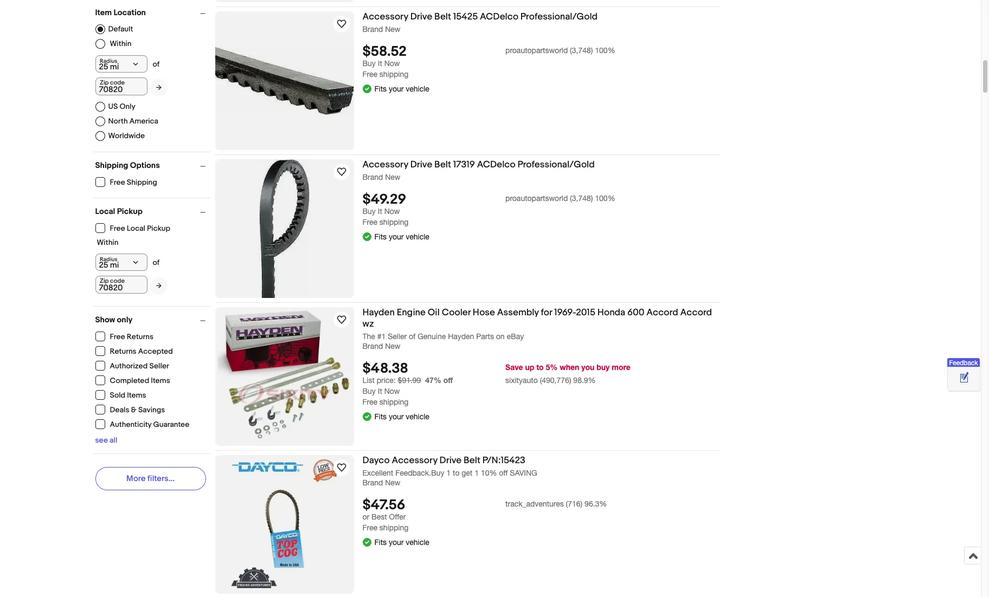 Task type: vqa. For each thing, say whether or not it's contained in the screenshot.
the Cute
no



Task type: locate. For each thing, give the bounding box(es) containing it.
worldwide link
[[95, 131, 145, 141]]

2 proautopartsworld (3,748) 100% buy it now free shipping from the top
[[363, 194, 616, 227]]

3 shipping from the top
[[380, 398, 409, 407]]

fits your vehicle down the offer
[[375, 539, 430, 547]]

accessory inside accessory drive belt 15425 acdelco professional/gold brand new
[[363, 11, 408, 22]]

seller right #1 on the left
[[388, 333, 407, 341]]

1 vertical spatial professional/gold
[[518, 160, 595, 170]]

hayden engine oil cooler hose assembly for 1969-2015 honda 600 accord accord wz the #1 seller of genuine hayden parts on ebay brand new
[[363, 308, 712, 351]]

belt up get
[[464, 456, 481, 467]]

track_adventures (716) 96.3% or best offer free shipping
[[363, 500, 607, 533]]

2 buy from the top
[[363, 207, 376, 216]]

belt inside dayco accessory drive belt p/n:15423 excellent feedback.buy 1 to get 1 10% off saving brand new
[[464, 456, 481, 467]]

1 horizontal spatial accord
[[681, 308, 712, 318]]

off inside save up to 5% when you buy more list price: $91.99 47% off
[[444, 376, 453, 385]]

fits your vehicle for $58.52
[[375, 84, 430, 93]]

us only link
[[95, 102, 135, 111]]

2 proautopartsworld from the top
[[506, 194, 568, 203]]

2 vertical spatial belt
[[464, 456, 481, 467]]

0 vertical spatial 100%
[[595, 46, 616, 55]]

local down the "local pickup" dropdown button
[[127, 224, 145, 233]]

returns up returns accepted
[[127, 333, 154, 342]]

now inside sixityauto (490,776) 98.9% buy it now free shipping
[[385, 388, 400, 396]]

items inside sold items link
[[127, 391, 146, 400]]

1 vertical spatial (3,748)
[[570, 194, 593, 203]]

accessory up "feedback.buy"
[[392, 456, 438, 467]]

your for $49.29
[[389, 233, 404, 241]]

2 vertical spatial accessory
[[392, 456, 438, 467]]

2 1 from the left
[[475, 469, 479, 478]]

0 vertical spatial (3,748)
[[570, 46, 593, 55]]

4 fits your vehicle from the top
[[375, 539, 430, 547]]

and text__icon image down the or
[[363, 538, 371, 547]]

returns down free returns link
[[110, 347, 137, 356]]

fits
[[375, 84, 387, 93], [375, 233, 387, 241], [375, 413, 387, 421], [375, 539, 387, 547]]

accessory drive belt 17319 acdelco professional/gold link
[[363, 160, 720, 173]]

default link
[[95, 24, 133, 34]]

0 vertical spatial drive
[[411, 11, 433, 22]]

show only
[[95, 315, 133, 325]]

4 fits from the top
[[375, 539, 387, 547]]

proautopartsworld down accessory drive belt 15425 acdelco professional/gold link
[[506, 46, 568, 55]]

1 vertical spatial off
[[499, 469, 508, 478]]

1 100% from the top
[[595, 46, 616, 55]]

fits your vehicle for $47.56
[[375, 539, 430, 547]]

fits down $49.29
[[375, 233, 387, 241]]

fits your vehicle down $58.52
[[375, 84, 430, 93]]

vehicle down $49.29
[[406, 233, 430, 241]]

proautopartsworld (3,748) 100% buy it now free shipping down accessory drive belt 17319 acdelco professional/gold brand new
[[363, 194, 616, 227]]

watch hayden engine oil cooler hose assembly for 1969-2015 honda 600 accord accord wz image
[[335, 314, 348, 327]]

0 vertical spatial accessory
[[363, 11, 408, 22]]

free down show only
[[110, 333, 125, 342]]

1 fits your vehicle from the top
[[375, 84, 430, 93]]

1 now from the top
[[385, 59, 400, 68]]

and text__icon image
[[363, 84, 371, 92], [363, 232, 371, 240], [363, 412, 371, 421], [363, 538, 371, 547]]

new up $58.52
[[385, 25, 401, 34]]

new up $49.29
[[385, 173, 401, 182]]

1 vertical spatial items
[[127, 391, 146, 400]]

shipping options button
[[95, 160, 210, 171]]

your down "price:"
[[389, 413, 404, 421]]

0 vertical spatial off
[[444, 376, 453, 385]]

1 vertical spatial now
[[385, 207, 400, 216]]

proautopartsworld
[[506, 46, 568, 55], [506, 194, 568, 203]]

acdelco for $49.29
[[477, 160, 516, 170]]

now
[[385, 59, 400, 68], [385, 207, 400, 216], [385, 388, 400, 396]]

0 vertical spatial belt
[[435, 11, 451, 22]]

your for $58.52
[[389, 84, 404, 93]]

of left genuine
[[409, 333, 416, 341]]

accessory drive belt 17319 acdelco professional/gold brand new
[[363, 160, 595, 182]]

vehicle for $49.29
[[406, 233, 430, 241]]

seller
[[388, 333, 407, 341], [149, 362, 169, 371]]

brand up $49.29
[[363, 173, 383, 182]]

1 shipping from the top
[[380, 70, 409, 79]]

and text__icon image for $47.56
[[363, 538, 371, 547]]

1 brand from the top
[[363, 25, 383, 34]]

drive inside accessory drive belt 17319 acdelco professional/gold brand new
[[411, 160, 433, 170]]

(3,748) for $49.29
[[570, 194, 593, 203]]

0 horizontal spatial local
[[95, 206, 115, 217]]

free shipping
[[110, 178, 157, 187]]

shipping down $58.52
[[380, 70, 409, 79]]

dayco accessory drive belt p/n:15423 image
[[227, 456, 342, 595]]

acdelco right 17319
[[477, 160, 516, 170]]

0 horizontal spatial accord
[[647, 308, 679, 318]]

2 vertical spatial drive
[[440, 456, 462, 467]]

free
[[363, 70, 378, 79], [110, 178, 125, 187], [363, 218, 378, 227], [110, 224, 125, 233], [110, 333, 125, 342], [363, 398, 378, 407], [363, 524, 378, 533]]

drive for $49.29
[[411, 160, 433, 170]]

and text__icon image for $58.52
[[363, 84, 371, 92]]

more
[[612, 363, 631, 372]]

1 horizontal spatial off
[[499, 469, 508, 478]]

and text__icon image down $58.52
[[363, 84, 371, 92]]

within down "default"
[[110, 39, 131, 48]]

oil
[[428, 308, 440, 318]]

accord
[[647, 308, 679, 318], [681, 308, 712, 318]]

1 vertical spatial to
[[453, 469, 460, 478]]

to left get
[[453, 469, 460, 478]]

1 vertical spatial within
[[97, 238, 118, 247]]

0 vertical spatial proautopartsworld (3,748) 100% buy it now free shipping
[[363, 46, 616, 79]]

more filters...
[[126, 474, 175, 484]]

1 vertical spatial buy
[[363, 207, 376, 216]]

(3,748) down accessory drive belt 15425 acdelco professional/gold link
[[570, 46, 593, 55]]

show only button
[[95, 315, 210, 325]]

off for drive
[[499, 469, 508, 478]]

2 vertical spatial now
[[385, 388, 400, 396]]

0 vertical spatial buy
[[363, 59, 376, 68]]

1 vertical spatial proautopartsworld (3,748) 100% buy it now free shipping
[[363, 194, 616, 227]]

&
[[131, 406, 137, 415]]

0 vertical spatial returns
[[127, 333, 154, 342]]

your down $58.52
[[389, 84, 404, 93]]

2 vertical spatial of
[[409, 333, 416, 341]]

new down excellent
[[385, 479, 401, 488]]

(3,748) down accessory drive belt 17319 acdelco professional/gold link
[[570, 194, 593, 203]]

free down list
[[363, 398, 378, 407]]

watch dayco accessory drive belt p/n:15423 image
[[335, 462, 348, 475]]

0 vertical spatial seller
[[388, 333, 407, 341]]

0 vertical spatial professional/gold
[[521, 11, 598, 22]]

2 it from the top
[[378, 207, 382, 216]]

0 vertical spatial pickup
[[117, 206, 143, 217]]

drive up "feedback.buy"
[[440, 456, 462, 467]]

free inside "link"
[[110, 224, 125, 233]]

seller down accepted
[[149, 362, 169, 371]]

fits down $58.52
[[375, 84, 387, 93]]

1 horizontal spatial items
[[151, 377, 170, 386]]

3 new from the top
[[385, 342, 401, 351]]

(3,748) for $58.52
[[570, 46, 593, 55]]

all
[[110, 436, 117, 445]]

items for sold items
[[127, 391, 146, 400]]

None text field
[[95, 77, 147, 95], [95, 276, 147, 294], [95, 77, 147, 95], [95, 276, 147, 294]]

dayco accessory drive belt p/n:15423 excellent feedback.buy 1 to get 1 10% off saving brand new
[[363, 456, 538, 488]]

2 now from the top
[[385, 207, 400, 216]]

within down free local pickup "link" on the top of the page
[[97, 238, 118, 247]]

get
[[462, 469, 473, 478]]

wz
[[363, 319, 374, 330]]

1 horizontal spatial seller
[[388, 333, 407, 341]]

1 vertical spatial it
[[378, 207, 382, 216]]

drive left 17319
[[411, 160, 433, 170]]

deals & savings link
[[95, 405, 166, 415]]

1 horizontal spatial pickup
[[147, 224, 170, 233]]

local inside "link"
[[127, 224, 145, 233]]

vehicle for $58.52
[[406, 84, 430, 93]]

within
[[110, 39, 131, 48], [97, 238, 118, 247]]

2 and text__icon image from the top
[[363, 232, 371, 240]]

accessory up $58.52
[[363, 11, 408, 22]]

drive left the '15425'
[[411, 11, 433, 22]]

excellent
[[363, 469, 394, 478]]

17319
[[453, 160, 475, 170]]

2015
[[576, 308, 596, 318]]

1 vertical spatial shipping
[[127, 178, 157, 187]]

professional/gold for $58.52
[[521, 11, 598, 22]]

1 vertical spatial local
[[127, 224, 145, 233]]

savings
[[138, 406, 165, 415]]

to right up on the right bottom
[[537, 363, 544, 372]]

brand inside hayden engine oil cooler hose assembly for 1969-2015 honda 600 accord accord wz the #1 seller of genuine hayden parts on ebay brand new
[[363, 342, 383, 351]]

0 horizontal spatial off
[[444, 376, 453, 385]]

1 vertical spatial proautopartsworld
[[506, 194, 568, 203]]

1 vertical spatial accessory
[[363, 160, 408, 170]]

hayden left parts
[[448, 333, 474, 341]]

acdelco right the '15425'
[[480, 11, 519, 22]]

acdelco for $58.52
[[480, 11, 519, 22]]

of
[[153, 59, 160, 69], [153, 258, 160, 267], [409, 333, 416, 341]]

drive for $58.52
[[411, 11, 433, 22]]

5%
[[546, 363, 558, 372]]

acdelco
[[480, 11, 519, 22], [477, 160, 516, 170]]

1 proautopartsworld (3,748) 100% buy it now free shipping from the top
[[363, 46, 616, 79]]

and text__icon image down $49.29
[[363, 232, 371, 240]]

free down "local pickup" at the top left of page
[[110, 224, 125, 233]]

shipping
[[95, 160, 128, 171], [127, 178, 157, 187]]

0 vertical spatial now
[[385, 59, 400, 68]]

to
[[537, 363, 544, 372], [453, 469, 460, 478]]

0 horizontal spatial to
[[453, 469, 460, 478]]

fits your vehicle down $91.99
[[375, 413, 430, 421]]

items for completed items
[[151, 377, 170, 386]]

1 vertical spatial pickup
[[147, 224, 170, 233]]

belt for $49.29
[[435, 160, 451, 170]]

authorized seller
[[110, 362, 169, 371]]

options
[[130, 160, 160, 171]]

proautopartsworld (3,748) 100% buy it now free shipping down accessory drive belt 15425 acdelco professional/gold brand new
[[363, 46, 616, 79]]

acdelco inside accessory drive belt 17319 acdelco professional/gold brand new
[[477, 160, 516, 170]]

shipping inside the track_adventures (716) 96.3% or best offer free shipping
[[380, 524, 409, 533]]

fits for $49.29
[[375, 233, 387, 241]]

3 vehicle from the top
[[406, 413, 430, 421]]

drive inside accessory drive belt 15425 acdelco professional/gold brand new
[[411, 11, 433, 22]]

of up apply within filter icon in the left top of the page
[[153, 258, 160, 267]]

professional/gold inside accessory drive belt 17319 acdelco professional/gold brand new
[[518, 160, 595, 170]]

proautopartsworld down accessory drive belt 17319 acdelco professional/gold link
[[506, 194, 568, 203]]

0 vertical spatial acdelco
[[480, 11, 519, 22]]

1 right get
[[475, 469, 479, 478]]

shipping for $47.56
[[380, 524, 409, 533]]

proautopartsworld for $49.29
[[506, 194, 568, 203]]

items inside the completed items link
[[151, 377, 170, 386]]

proautopartsworld (3,748) 100% buy it now free shipping for $58.52
[[363, 46, 616, 79]]

authorized
[[110, 362, 148, 371]]

4 brand from the top
[[363, 479, 383, 488]]

98.9%
[[574, 377, 596, 385]]

to inside save up to 5% when you buy more list price: $91.99 47% off
[[537, 363, 544, 372]]

1 vertical spatial 100%
[[595, 194, 616, 203]]

4 your from the top
[[389, 539, 404, 547]]

free down the or
[[363, 524, 378, 533]]

0 horizontal spatial items
[[127, 391, 146, 400]]

1 horizontal spatial to
[[537, 363, 544, 372]]

3 it from the top
[[378, 388, 382, 396]]

shipping options
[[95, 160, 160, 171]]

professional/gold inside accessory drive belt 15425 acdelco professional/gold brand new
[[521, 11, 598, 22]]

1 your from the top
[[389, 84, 404, 93]]

hayden
[[363, 308, 395, 318], [448, 333, 474, 341]]

and text__icon image down list
[[363, 412, 371, 421]]

off for to
[[444, 376, 453, 385]]

your for $47.56
[[389, 539, 404, 547]]

belt inside accessory drive belt 17319 acdelco professional/gold brand new
[[435, 160, 451, 170]]

free returns link
[[95, 332, 154, 342]]

proautopartsworld (3,748) 100% buy it now free shipping
[[363, 46, 616, 79], [363, 194, 616, 227]]

shipping down options
[[127, 178, 157, 187]]

brand up $58.52
[[363, 25, 383, 34]]

1 horizontal spatial 1
[[475, 469, 479, 478]]

0 vertical spatial hayden
[[363, 308, 395, 318]]

1 vertical spatial drive
[[411, 160, 433, 170]]

off right 47%
[[444, 376, 453, 385]]

0 horizontal spatial 1
[[447, 469, 451, 478]]

pickup up free local pickup "link" on the top of the page
[[117, 206, 143, 217]]

3 your from the top
[[389, 413, 404, 421]]

professional/gold
[[521, 11, 598, 22], [518, 160, 595, 170]]

3 buy from the top
[[363, 388, 376, 396]]

0 vertical spatial to
[[537, 363, 544, 372]]

1 vertical spatial belt
[[435, 160, 451, 170]]

shipping inside sixityauto (490,776) 98.9% buy it now free shipping
[[380, 398, 409, 407]]

1 horizontal spatial hayden
[[448, 333, 474, 341]]

pickup down the "local pickup" dropdown button
[[147, 224, 170, 233]]

#1
[[377, 333, 386, 341]]

2 new from the top
[[385, 173, 401, 182]]

0 vertical spatial of
[[153, 59, 160, 69]]

fits for $58.52
[[375, 84, 387, 93]]

accessory inside accessory drive belt 17319 acdelco professional/gold brand new
[[363, 160, 408, 170]]

new down #1 on the left
[[385, 342, 401, 351]]

0 vertical spatial within
[[110, 39, 131, 48]]

1 horizontal spatial local
[[127, 224, 145, 233]]

1 proautopartsworld from the top
[[506, 46, 568, 55]]

shipping down $49.29
[[380, 218, 409, 227]]

apply within filter image
[[156, 283, 161, 290]]

off down p/n:15423
[[499, 469, 508, 478]]

1 (3,748) from the top
[[570, 46, 593, 55]]

2 vertical spatial it
[[378, 388, 382, 396]]

1 1 from the left
[[447, 469, 451, 478]]

47%
[[425, 376, 442, 385]]

buy inside sixityauto (490,776) 98.9% buy it now free shipping
[[363, 388, 376, 396]]

vehicle down $91.99
[[406, 413, 430, 421]]

item
[[95, 7, 112, 18]]

100%
[[595, 46, 616, 55], [595, 194, 616, 203]]

100% for $49.29
[[595, 194, 616, 203]]

1
[[447, 469, 451, 478], [475, 469, 479, 478]]

1 vertical spatial seller
[[149, 362, 169, 371]]

item location
[[95, 7, 146, 18]]

new inside accessory drive belt 15425 acdelco professional/gold brand new
[[385, 25, 401, 34]]

1 down the dayco accessory drive belt p/n:15423 heading
[[447, 469, 451, 478]]

shipping up the free shipping link
[[95, 160, 128, 171]]

brand down the
[[363, 342, 383, 351]]

hayden engine oil cooler hose assembly for 1969-2015 honda 600 accord accord wz link
[[363, 308, 720, 332]]

brand down excellent
[[363, 479, 383, 488]]

1 buy from the top
[[363, 59, 376, 68]]

vehicle down the offer
[[406, 539, 430, 547]]

2 fits from the top
[[375, 233, 387, 241]]

belt left the '15425'
[[435, 11, 451, 22]]

dayco
[[363, 456, 390, 467]]

your down $49.29
[[389, 233, 404, 241]]

accessory drive belt 17319 acdelco professional/gold image
[[259, 160, 310, 298]]

belt inside accessory drive belt 15425 acdelco professional/gold brand new
[[435, 11, 451, 22]]

feedback
[[950, 360, 979, 367]]

1 it from the top
[[378, 59, 382, 68]]

shipping down "price:"
[[380, 398, 409, 407]]

free local pickup link
[[95, 223, 171, 233]]

4 and text__icon image from the top
[[363, 538, 371, 547]]

and text__icon image for $49.29
[[363, 232, 371, 240]]

0 vertical spatial it
[[378, 59, 382, 68]]

best
[[372, 513, 387, 522]]

new
[[385, 25, 401, 34], [385, 173, 401, 182], [385, 342, 401, 351], [385, 479, 401, 488]]

1 and text__icon image from the top
[[363, 84, 371, 92]]

local up free local pickup "link" on the top of the page
[[95, 206, 115, 217]]

watch accessory drive belt 17319 acdelco professional/gold image
[[335, 165, 348, 179]]

completed items link
[[95, 376, 171, 386]]

2 100% from the top
[[595, 194, 616, 203]]

2 (3,748) from the top
[[570, 194, 593, 203]]

0 vertical spatial items
[[151, 377, 170, 386]]

worldwide
[[108, 131, 145, 140]]

fits down "price:"
[[375, 413, 387, 421]]

local pickup button
[[95, 206, 210, 217]]

belt for $58.52
[[435, 11, 451, 22]]

off inside dayco accessory drive belt p/n:15423 excellent feedback.buy 1 to get 1 10% off saving brand new
[[499, 469, 508, 478]]

1 vertical spatial acdelco
[[477, 160, 516, 170]]

3 now from the top
[[385, 388, 400, 396]]

4 shipping from the top
[[380, 524, 409, 533]]

of up apply within filter image
[[153, 59, 160, 69]]

hayden engine oil cooler hose assembly for 1969-2015 honda 600 accord accord wz heading
[[363, 308, 712, 330]]

2 fits your vehicle from the top
[[375, 233, 430, 241]]

0 vertical spatial proautopartsworld
[[506, 46, 568, 55]]

4 new from the top
[[385, 479, 401, 488]]

vehicle down $58.52
[[406, 84, 430, 93]]

2 vertical spatial buy
[[363, 388, 376, 396]]

your down the offer
[[389, 539, 404, 547]]

accessory up $49.29
[[363, 160, 408, 170]]

2 shipping from the top
[[380, 218, 409, 227]]

2 brand from the top
[[363, 173, 383, 182]]

acdelco inside accessory drive belt 15425 acdelco professional/gold brand new
[[480, 11, 519, 22]]

3 brand from the top
[[363, 342, 383, 351]]

brand inside accessory drive belt 15425 acdelco professional/gold brand new
[[363, 25, 383, 34]]

fits down the best
[[375, 539, 387, 547]]

items down authorized seller on the bottom of page
[[151, 377, 170, 386]]

1 fits from the top
[[375, 84, 387, 93]]

1 new from the top
[[385, 25, 401, 34]]

0 horizontal spatial pickup
[[117, 206, 143, 217]]

1 vertical spatial of
[[153, 258, 160, 267]]

belt left 17319
[[435, 160, 451, 170]]

2 vehicle from the top
[[406, 233, 430, 241]]

1 vehicle from the top
[[406, 84, 430, 93]]

shipping
[[380, 70, 409, 79], [380, 218, 409, 227], [380, 398, 409, 407], [380, 524, 409, 533]]

fits your vehicle for $49.29
[[375, 233, 430, 241]]

hayden up wz
[[363, 308, 395, 318]]

fits your vehicle down $49.29
[[375, 233, 430, 241]]

local
[[95, 206, 115, 217], [127, 224, 145, 233]]

drive
[[411, 11, 433, 22], [411, 160, 433, 170], [440, 456, 462, 467]]

3 and text__icon image from the top
[[363, 412, 371, 421]]

sixityauto
[[506, 377, 538, 385]]

2 your from the top
[[389, 233, 404, 241]]

items up deals & savings
[[127, 391, 146, 400]]

free down $49.29
[[363, 218, 378, 227]]

4 vehicle from the top
[[406, 539, 430, 547]]

hayden engine oil cooler hose assembly for 1969-2015 honda 600 accord accord wz image
[[215, 308, 354, 447]]

shipping down the offer
[[380, 524, 409, 533]]

(3,748)
[[570, 46, 593, 55], [570, 194, 593, 203]]

vehicle
[[406, 84, 430, 93], [406, 233, 430, 241], [406, 413, 430, 421], [406, 539, 430, 547]]



Task type: describe. For each thing, give the bounding box(es) containing it.
save
[[506, 363, 523, 372]]

buy for $49.29
[[363, 207, 376, 216]]

$58.52
[[363, 44, 407, 60]]

0 horizontal spatial hayden
[[363, 308, 395, 318]]

on
[[496, 333, 505, 341]]

honda
[[598, 308, 626, 318]]

watch accessory drive belt 15425 acdelco professional/gold image
[[335, 17, 348, 30]]

free inside sixityauto (490,776) 98.9% buy it now free shipping
[[363, 398, 378, 407]]

accessory drive belt 15425 acdelco professional/gold image
[[215, 47, 354, 115]]

accessory for $58.52
[[363, 11, 408, 22]]

sold
[[110, 391, 125, 400]]

accessory drive belt 15425 acdelco professional/gold brand new
[[363, 11, 598, 34]]

local pickup
[[95, 206, 143, 217]]

only
[[117, 315, 133, 325]]

now for $58.52
[[385, 59, 400, 68]]

seller inside hayden engine oil cooler hose assembly for 1969-2015 honda 600 accord accord wz the #1 seller of genuine hayden parts on ebay brand new
[[388, 333, 407, 341]]

p/n:15423
[[483, 456, 526, 467]]

to inside dayco accessory drive belt p/n:15423 excellent feedback.buy 1 to get 1 10% off saving brand new
[[453, 469, 460, 478]]

free inside the track_adventures (716) 96.3% or best offer free shipping
[[363, 524, 378, 533]]

proautopartsworld (3,748) 100% buy it now free shipping for $49.29
[[363, 194, 616, 227]]

track_adventures
[[506, 500, 564, 509]]

buy for $58.52
[[363, 59, 376, 68]]

north
[[108, 116, 128, 126]]

price:
[[377, 377, 396, 385]]

2 accord from the left
[[681, 308, 712, 318]]

item location button
[[95, 7, 210, 18]]

3 fits from the top
[[375, 413, 387, 421]]

free down shipping options at left
[[110, 178, 125, 187]]

100% for $58.52
[[595, 46, 616, 55]]

1 vertical spatial hayden
[[448, 333, 474, 341]]

pickup inside "link"
[[147, 224, 170, 233]]

authenticity
[[110, 420, 152, 430]]

of for free local pickup
[[153, 258, 160, 267]]

0 horizontal spatial seller
[[149, 362, 169, 371]]

professional/gold for $49.29
[[518, 160, 595, 170]]

parts
[[477, 333, 494, 341]]

new inside accessory drive belt 17319 acdelco professional/gold brand new
[[385, 173, 401, 182]]

15425
[[453, 11, 478, 22]]

96.3%
[[585, 500, 607, 509]]

3 fits your vehicle from the top
[[375, 413, 430, 421]]

save up to 5% when you buy more list price: $91.99 47% off
[[363, 363, 631, 385]]

it inside sixityauto (490,776) 98.9% buy it now free shipping
[[378, 388, 382, 396]]

north america
[[108, 116, 158, 126]]

accessory drive belt 17319 acdelco professional/gold heading
[[363, 160, 595, 170]]

600
[[628, 308, 645, 318]]

shipping for $58.52
[[380, 70, 409, 79]]

sixityauto (490,776) 98.9% buy it now free shipping
[[363, 377, 596, 407]]

saving
[[510, 469, 538, 478]]

now for $49.29
[[385, 207, 400, 216]]

up
[[525, 363, 535, 372]]

see all
[[95, 436, 117, 445]]

deals
[[110, 406, 129, 415]]

0 vertical spatial local
[[95, 206, 115, 217]]

fits for $47.56
[[375, 539, 387, 547]]

shipping for $49.29
[[380, 218, 409, 227]]

completed
[[110, 377, 149, 386]]

10%
[[481, 469, 497, 478]]

feedback.buy
[[396, 469, 445, 478]]

default
[[108, 24, 133, 33]]

it for $49.29
[[378, 207, 382, 216]]

$49.29
[[363, 192, 406, 208]]

1969-
[[555, 308, 576, 318]]

$48.38
[[363, 361, 409, 378]]

of for default
[[153, 59, 160, 69]]

accessory inside dayco accessory drive belt p/n:15423 excellent feedback.buy 1 to get 1 10% off saving brand new
[[392, 456, 438, 467]]

apply within filter image
[[156, 84, 161, 91]]

accessory drive belt 15425 acdelco professional/gold link
[[363, 11, 720, 24]]

brand inside dayco accessory drive belt p/n:15423 excellent feedback.buy 1 to get 1 10% off saving brand new
[[363, 479, 383, 488]]

us only
[[108, 102, 135, 111]]

returns accepted
[[110, 347, 173, 356]]

vehicle for $47.56
[[406, 539, 430, 547]]

buy
[[597, 363, 610, 372]]

sold items link
[[95, 390, 147, 400]]

(490,776)
[[540, 377, 572, 385]]

returns accepted link
[[95, 346, 174, 356]]

for
[[541, 308, 552, 318]]

list
[[363, 377, 375, 385]]

see all button
[[95, 436, 117, 445]]

$47.56
[[363, 498, 406, 515]]

dayco accessory drive belt p/n:15423 heading
[[363, 456, 526, 467]]

sold items
[[110, 391, 146, 400]]

accessory for $49.29
[[363, 160, 408, 170]]

of inside hayden engine oil cooler hose assembly for 1969-2015 honda 600 accord accord wz the #1 seller of genuine hayden parts on ebay brand new
[[409, 333, 416, 341]]

new inside dayco accessory drive belt p/n:15423 excellent feedback.buy 1 to get 1 10% off saving brand new
[[385, 479, 401, 488]]

location
[[114, 7, 146, 18]]

accepted
[[138, 347, 173, 356]]

new inside hayden engine oil cooler hose assembly for 1969-2015 honda 600 accord accord wz the #1 seller of genuine hayden parts on ebay brand new
[[385, 342, 401, 351]]

hose
[[473, 308, 495, 318]]

only
[[120, 102, 135, 111]]

north america link
[[95, 116, 158, 126]]

offer
[[389, 513, 406, 522]]

free local pickup
[[110, 224, 170, 233]]

free down $58.52
[[363, 70, 378, 79]]

assembly
[[497, 308, 539, 318]]

completed items
[[110, 377, 170, 386]]

authorized seller link
[[95, 361, 170, 371]]

accessory drive belt 15425 acdelco professional/gold heading
[[363, 11, 598, 22]]

cooler
[[442, 308, 471, 318]]

$91.99
[[398, 377, 421, 385]]

the
[[363, 333, 375, 341]]

filters...
[[148, 474, 175, 484]]

show
[[95, 315, 115, 325]]

proautopartsworld for $58.52
[[506, 46, 568, 55]]

more
[[126, 474, 146, 484]]

guarantee
[[153, 420, 190, 430]]

authenticity guarantee
[[110, 420, 190, 430]]

see
[[95, 436, 108, 445]]

it for $58.52
[[378, 59, 382, 68]]

more filters... button
[[95, 467, 206, 491]]

ebay
[[507, 333, 524, 341]]

america
[[130, 116, 158, 126]]

you
[[582, 363, 595, 372]]

0 vertical spatial shipping
[[95, 160, 128, 171]]

genuine
[[418, 333, 446, 341]]

brand inside accessory drive belt 17319 acdelco professional/gold brand new
[[363, 173, 383, 182]]

free shipping link
[[95, 177, 158, 187]]

1 accord from the left
[[647, 308, 679, 318]]

authenticity guarantee link
[[95, 420, 190, 430]]

drive inside dayco accessory drive belt p/n:15423 excellent feedback.buy 1 to get 1 10% off saving brand new
[[440, 456, 462, 467]]

free returns
[[110, 333, 154, 342]]

1 vertical spatial returns
[[110, 347, 137, 356]]

us
[[108, 102, 118, 111]]



